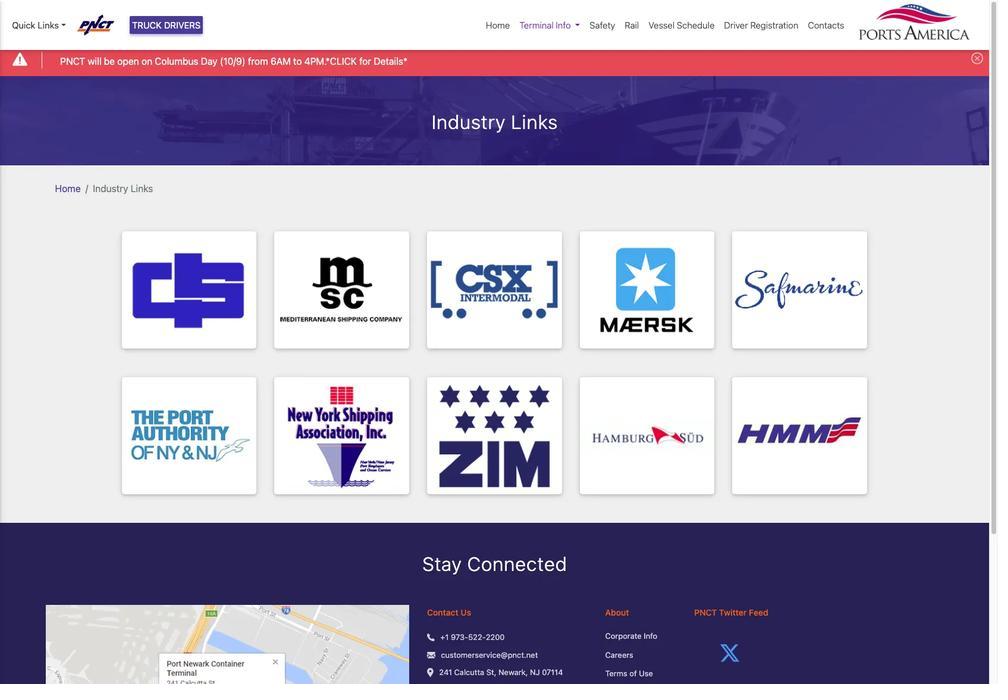 Task type: describe. For each thing, give the bounding box(es) containing it.
safety
[[590, 20, 616, 30]]

pnct twitter feed
[[695, 608, 769, 618]]

of
[[630, 669, 637, 679]]

terminal info
[[520, 20, 571, 30]]

2200
[[486, 633, 505, 642]]

522-
[[469, 633, 486, 642]]

stay
[[423, 553, 462, 576]]

terms of use
[[606, 669, 654, 679]]

6am
[[271, 56, 291, 66]]

driver registration link
[[720, 14, 804, 37]]

close image
[[972, 53, 984, 64]]

careers link
[[606, 650, 677, 661]]

contact
[[428, 608, 459, 618]]

will
[[88, 56, 102, 66]]

registration
[[751, 20, 799, 30]]

1 horizontal spatial links
[[131, 183, 153, 194]]

terminal
[[520, 20, 554, 30]]

customerservice@pnct.net link
[[441, 650, 538, 661]]

feed
[[750, 608, 769, 618]]

safety link
[[585, 14, 621, 37]]

quick
[[12, 20, 35, 30]]

973-
[[451, 633, 469, 642]]

pnct for pnct will be open on columbus day (10/9) from 6am to 4pm.*click for details*
[[60, 56, 85, 66]]

driver registration
[[725, 20, 799, 30]]

terminal info link
[[515, 14, 585, 37]]

about
[[606, 608, 630, 618]]

careers
[[606, 650, 634, 660]]

twitter
[[720, 608, 747, 618]]

info for corporate info
[[644, 632, 658, 641]]

be
[[104, 56, 115, 66]]

contacts
[[809, 20, 845, 30]]

241 calcutta st, newark, nj 07114
[[440, 668, 564, 678]]

+1 973-522-2200 link
[[441, 632, 505, 644]]

newark,
[[499, 668, 528, 678]]

1 horizontal spatial industry
[[432, 110, 506, 133]]

day
[[201, 56, 218, 66]]

links inside quick links link
[[38, 20, 59, 30]]

1 vertical spatial industry links
[[93, 183, 153, 194]]

pnct will be open on columbus day (10/9) from 6am to 4pm.*click for details*
[[60, 56, 408, 66]]

0 vertical spatial home
[[486, 20, 510, 30]]

vessel
[[649, 20, 675, 30]]

+1
[[441, 633, 449, 642]]

customerservice@pnct.net
[[441, 650, 538, 660]]

4pm.*click
[[305, 56, 357, 66]]

vessel schedule
[[649, 20, 715, 30]]

terms
[[606, 669, 628, 679]]

vessel schedule link
[[644, 14, 720, 37]]

pnct for pnct twitter feed
[[695, 608, 717, 618]]

connected
[[468, 553, 568, 576]]



Task type: vqa. For each thing, say whether or not it's contained in the screenshot.
bottom Lookup
no



Task type: locate. For each thing, give the bounding box(es) containing it.
columbus
[[155, 56, 199, 66]]

0 vertical spatial links
[[38, 20, 59, 30]]

1 vertical spatial industry
[[93, 183, 128, 194]]

pnct will be open on columbus day (10/9) from 6am to 4pm.*click for details* alert
[[0, 44, 990, 76]]

0 vertical spatial industry
[[432, 110, 506, 133]]

quick links link
[[12, 18, 66, 32]]

truck drivers link
[[130, 16, 203, 34]]

open
[[117, 56, 139, 66]]

use
[[639, 669, 654, 679]]

on
[[142, 56, 152, 66]]

241
[[440, 668, 452, 678]]

241 calcutta st, newark, nj 07114 link
[[440, 667, 564, 679]]

info for terminal info
[[556, 20, 571, 30]]

1 vertical spatial pnct
[[695, 608, 717, 618]]

rail link
[[621, 14, 644, 37]]

1 horizontal spatial info
[[644, 632, 658, 641]]

links
[[38, 20, 59, 30], [511, 110, 558, 133], [131, 183, 153, 194]]

0 horizontal spatial links
[[38, 20, 59, 30]]

for
[[360, 56, 372, 66]]

pnct left twitter
[[695, 608, 717, 618]]

1 vertical spatial links
[[511, 110, 558, 133]]

2 horizontal spatial links
[[511, 110, 558, 133]]

industry links
[[432, 110, 558, 133], [93, 183, 153, 194]]

info
[[556, 20, 571, 30], [644, 632, 658, 641]]

(10/9)
[[220, 56, 246, 66]]

07114
[[542, 668, 564, 678]]

0 vertical spatial home link
[[482, 14, 515, 37]]

pnct will be open on columbus day (10/9) from 6am to 4pm.*click for details* link
[[60, 54, 408, 68]]

quick links
[[12, 20, 59, 30]]

1 vertical spatial home
[[55, 183, 81, 194]]

pnct left will
[[60, 56, 85, 66]]

info right terminal at the right top
[[556, 20, 571, 30]]

us
[[461, 608, 472, 618]]

1 horizontal spatial industry links
[[432, 110, 558, 133]]

2 vertical spatial links
[[131, 183, 153, 194]]

from
[[248, 56, 268, 66]]

rail
[[625, 20, 640, 30]]

corporate
[[606, 632, 642, 641]]

calcutta
[[455, 668, 485, 678]]

truck
[[132, 20, 162, 30]]

home
[[486, 20, 510, 30], [55, 183, 81, 194]]

schedule
[[677, 20, 715, 30]]

info inside corporate info link
[[644, 632, 658, 641]]

1 horizontal spatial pnct
[[695, 608, 717, 618]]

1 horizontal spatial home link
[[482, 14, 515, 37]]

1 vertical spatial info
[[644, 632, 658, 641]]

+1 973-522-2200
[[441, 633, 505, 642]]

1 vertical spatial home link
[[55, 183, 81, 194]]

st,
[[487, 668, 497, 678]]

truck drivers
[[132, 20, 201, 30]]

0 horizontal spatial home
[[55, 183, 81, 194]]

stay connected
[[423, 553, 568, 576]]

info up careers link
[[644, 632, 658, 641]]

corporate info
[[606, 632, 658, 641]]

0 horizontal spatial pnct
[[60, 56, 85, 66]]

1 horizontal spatial home
[[486, 20, 510, 30]]

industry
[[432, 110, 506, 133], [93, 183, 128, 194]]

to
[[293, 56, 302, 66]]

details*
[[374, 56, 408, 66]]

0 horizontal spatial info
[[556, 20, 571, 30]]

0 horizontal spatial industry links
[[93, 183, 153, 194]]

0 horizontal spatial industry
[[93, 183, 128, 194]]

corporate info link
[[606, 631, 677, 643]]

terms of use link
[[606, 669, 677, 680]]

0 vertical spatial pnct
[[60, 56, 85, 66]]

pnct
[[60, 56, 85, 66], [695, 608, 717, 618]]

contact us
[[428, 608, 472, 618]]

info inside terminal info link
[[556, 20, 571, 30]]

driver
[[725, 20, 749, 30]]

contacts link
[[804, 14, 850, 37]]

0 vertical spatial info
[[556, 20, 571, 30]]

nj
[[530, 668, 540, 678]]

drivers
[[164, 20, 201, 30]]

home link
[[482, 14, 515, 37], [55, 183, 81, 194]]

0 horizontal spatial home link
[[55, 183, 81, 194]]

pnct inside alert
[[60, 56, 85, 66]]

0 vertical spatial industry links
[[432, 110, 558, 133]]



